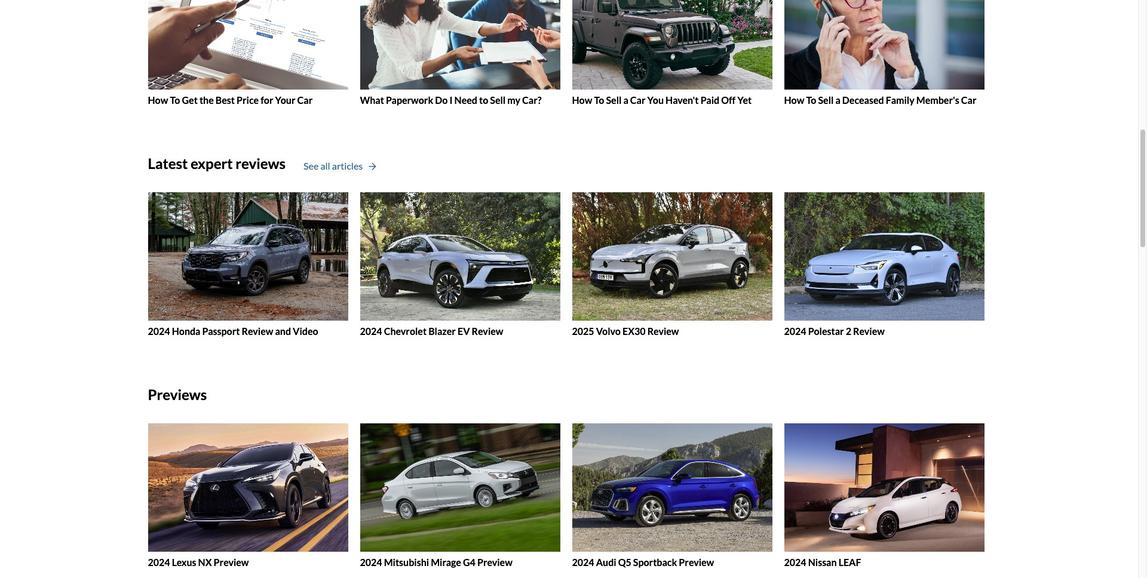 Task type: vqa. For each thing, say whether or not it's contained in the screenshot.
top The 'Example:'
no



Task type: locate. For each thing, give the bounding box(es) containing it.
off
[[721, 94, 736, 106]]

2024 left nissan
[[784, 557, 806, 568]]

nx
[[198, 557, 212, 568]]

a for car
[[623, 94, 628, 106]]

1 how from the left
[[148, 94, 168, 106]]

0 horizontal spatial sell
[[490, 94, 506, 106]]

2024 left mitsubishi
[[360, 557, 382, 568]]

3 how from the left
[[784, 94, 804, 106]]

haven't
[[666, 94, 699, 106]]

2024 chevrolet blazer ev review
[[360, 325, 503, 337]]

2 how from the left
[[572, 94, 592, 106]]

1 horizontal spatial preview
[[477, 557, 512, 568]]

2024 honda passport review and video
[[148, 325, 318, 337]]

review right ex30
[[647, 325, 679, 337]]

to
[[479, 94, 488, 106]]

and
[[275, 325, 291, 337]]

audi
[[596, 557, 616, 568]]

yet
[[737, 94, 752, 106]]

volvo
[[596, 325, 621, 337]]

preview right g4 at left
[[477, 557, 512, 568]]

2 preview from the left
[[477, 557, 512, 568]]

ex30
[[623, 325, 646, 337]]

to inside "how to sell a deceased family member's car" 'link'
[[806, 94, 816, 106]]

how inside 'link'
[[784, 94, 804, 106]]

sell inside "how to sell a deceased family member's car" 'link'
[[818, 94, 834, 106]]

to left deceased
[[806, 94, 816, 106]]

1 to from the left
[[170, 94, 180, 106]]

1 horizontal spatial car
[[630, 94, 646, 106]]

how right yet
[[784, 94, 804, 106]]

2024 for 2024 lexus nx preview
[[148, 557, 170, 568]]

a inside 'link'
[[835, 94, 840, 106]]

articles
[[332, 160, 363, 172]]

3 to from the left
[[806, 94, 816, 106]]

2024 lexus nx preview
[[148, 557, 249, 568]]

3 preview from the left
[[679, 557, 714, 568]]

0 horizontal spatial a
[[623, 94, 628, 106]]

latest expert reviews
[[148, 155, 286, 172]]

how left get
[[148, 94, 168, 106]]

how to sell a deceased family member's car link
[[784, 0, 984, 106]]

1 sell from the left
[[490, 94, 506, 106]]

a
[[623, 94, 628, 106], [835, 94, 840, 106]]

2024 left the honda in the bottom of the page
[[148, 325, 170, 337]]

preview
[[214, 557, 249, 568], [477, 557, 512, 568], [679, 557, 714, 568]]

car right your
[[297, 94, 313, 106]]

see all articles link
[[304, 159, 376, 173]]

paperwork
[[386, 94, 433, 106]]

how to get the best price for your car image
[[148, 0, 348, 89]]

how to sell a car you haven't paid off yet link
[[572, 0, 772, 106]]

2 a from the left
[[835, 94, 840, 106]]

1 car from the left
[[297, 94, 313, 106]]

2024 lexus nx preview link
[[148, 424, 348, 568]]

car left you
[[630, 94, 646, 106]]

review
[[242, 325, 273, 337], [472, 325, 503, 337], [647, 325, 679, 337], [853, 325, 885, 337]]

car?
[[522, 94, 542, 106]]

0 horizontal spatial how
[[148, 94, 168, 106]]

2024 for 2024 nissan leaf
[[784, 557, 806, 568]]

2 horizontal spatial how
[[784, 94, 804, 106]]

chevrolet
[[384, 325, 427, 337]]

how right car?
[[572, 94, 592, 106]]

your
[[275, 94, 295, 106]]

1 horizontal spatial a
[[835, 94, 840, 106]]

what
[[360, 94, 384, 106]]

2024
[[148, 325, 170, 337], [360, 325, 382, 337], [784, 325, 806, 337], [148, 557, 170, 568], [360, 557, 382, 568], [572, 557, 594, 568], [784, 557, 806, 568]]

1 review from the left
[[242, 325, 273, 337]]

sell right to
[[490, 94, 506, 106]]

to left you
[[594, 94, 604, 106]]

4 review from the left
[[853, 325, 885, 337]]

need
[[454, 94, 477, 106]]

price
[[237, 94, 259, 106]]

sell for how to sell a deceased family member's car
[[818, 94, 834, 106]]

see all articles
[[304, 160, 363, 172]]

0 horizontal spatial to
[[170, 94, 180, 106]]

1 horizontal spatial how
[[572, 94, 592, 106]]

1 preview from the left
[[214, 557, 249, 568]]

2024 left lexus
[[148, 557, 170, 568]]

to inside how to sell a car you haven't paid off yet link
[[594, 94, 604, 106]]

how for how to sell a car you haven't paid off yet
[[572, 94, 592, 106]]

2024 left polestar
[[784, 325, 806, 337]]

2024 left chevrolet
[[360, 325, 382, 337]]

preview right nx
[[214, 557, 249, 568]]

1 horizontal spatial sell
[[606, 94, 622, 106]]

expert
[[191, 155, 233, 172]]

video
[[293, 325, 318, 337]]

2024 chevrolet blazer ev review link
[[360, 192, 560, 337]]

car right member's
[[961, 94, 976, 106]]

preview for 2024 audi q5 sportback preview
[[679, 557, 714, 568]]

2 sell from the left
[[606, 94, 622, 106]]

g4
[[463, 557, 475, 568]]

sell left you
[[606, 94, 622, 106]]

sell for how to sell a car you haven't paid off yet
[[606, 94, 622, 106]]

best
[[216, 94, 235, 106]]

sell
[[490, 94, 506, 106], [606, 94, 622, 106], [818, 94, 834, 106]]

to
[[170, 94, 180, 106], [594, 94, 604, 106], [806, 94, 816, 106]]

2024 honda passport review and video link
[[148, 192, 348, 337]]

2024 mitsubishi mirage g4 preview image
[[360, 424, 560, 552]]

review inside 'link'
[[242, 325, 273, 337]]

nissan
[[808, 557, 837, 568]]

2 horizontal spatial car
[[961, 94, 976, 106]]

0 horizontal spatial preview
[[214, 557, 249, 568]]

to inside how to get the best price for your car "link"
[[170, 94, 180, 106]]

a left deceased
[[835, 94, 840, 106]]

sell inside what paperwork do i need to sell my car? link
[[490, 94, 506, 106]]

1 horizontal spatial to
[[594, 94, 604, 106]]

sportback
[[633, 557, 677, 568]]

2024 polestar 2 review link
[[784, 192, 984, 337]]

family
[[886, 94, 915, 106]]

sell inside how to sell a car you haven't paid off yet link
[[606, 94, 622, 106]]

sell left deceased
[[818, 94, 834, 106]]

2 to from the left
[[594, 94, 604, 106]]

polestar
[[808, 325, 844, 337]]

to for how to get the best price for your car
[[170, 94, 180, 106]]

1 a from the left
[[623, 94, 628, 106]]

review right 2
[[853, 325, 885, 337]]

2024 inside 'link'
[[148, 325, 170, 337]]

car
[[297, 94, 313, 106], [630, 94, 646, 106], [961, 94, 976, 106]]

how to sell a deceased family member's car image
[[784, 0, 984, 89]]

preview right sportback in the right bottom of the page
[[679, 557, 714, 568]]

my
[[507, 94, 520, 106]]

2
[[846, 325, 851, 337]]

3 review from the left
[[647, 325, 679, 337]]

2 horizontal spatial sell
[[818, 94, 834, 106]]

2024 chevrolet blazer ev review image
[[360, 192, 560, 321]]

2024 left audi
[[572, 557, 594, 568]]

preview for 2024 mitsubishi mirage g4 preview
[[477, 557, 512, 568]]

how
[[148, 94, 168, 106], [572, 94, 592, 106], [784, 94, 804, 106]]

to left get
[[170, 94, 180, 106]]

a left you
[[623, 94, 628, 106]]

2 horizontal spatial preview
[[679, 557, 714, 568]]

2 horizontal spatial to
[[806, 94, 816, 106]]

review right ev
[[472, 325, 503, 337]]

3 car from the left
[[961, 94, 976, 106]]

review left and
[[242, 325, 273, 337]]

how inside "link"
[[148, 94, 168, 106]]

2 review from the left
[[472, 325, 503, 337]]

0 horizontal spatial car
[[297, 94, 313, 106]]

2024 audi q5 sportback preview image
[[572, 424, 772, 552]]

for
[[261, 94, 273, 106]]

3 sell from the left
[[818, 94, 834, 106]]



Task type: describe. For each thing, give the bounding box(es) containing it.
latest
[[148, 155, 188, 172]]

car inside 'link'
[[961, 94, 976, 106]]

do
[[435, 94, 448, 106]]

a for deceased
[[835, 94, 840, 106]]

2024 for 2024 chevrolet blazer ev review
[[360, 325, 382, 337]]

how for how to sell a deceased family member's car
[[784, 94, 804, 106]]

2024 nissan leaf image
[[784, 424, 984, 552]]

2024 nissan leaf
[[784, 557, 861, 568]]

to for how to sell a deceased family member's car
[[806, 94, 816, 106]]

leaf
[[839, 557, 861, 568]]

2024 lexus nx preview image
[[148, 424, 348, 552]]

previews
[[148, 386, 207, 403]]

2 car from the left
[[630, 94, 646, 106]]

what paperwork do i need to sell my car?
[[360, 94, 542, 106]]

what paperwork do i need to sell my car? link
[[360, 0, 560, 106]]

2024 audi q5 sportback preview link
[[572, 424, 772, 568]]

2024 polestar 2 review
[[784, 325, 885, 337]]

2025 volvo ex30 review image
[[572, 192, 772, 321]]

passport
[[202, 325, 240, 337]]

how to sell a car you haven't paid off yet
[[572, 94, 752, 106]]

deceased
[[842, 94, 884, 106]]

i
[[450, 94, 453, 106]]

2025 volvo ex30 review link
[[572, 192, 772, 337]]

all
[[320, 160, 330, 172]]

2024 mitsubishi mirage g4 preview
[[360, 557, 512, 568]]

paid
[[701, 94, 719, 106]]

2024 honda passport review and video image
[[148, 192, 348, 321]]

how to sell a deceased family member's car
[[784, 94, 976, 106]]

2024 nissan leaf link
[[784, 424, 984, 568]]

you
[[647, 94, 664, 106]]

review for 2024 polestar 2 review
[[853, 325, 885, 337]]

member's
[[916, 94, 959, 106]]

2024 for 2024 audi q5 sportback preview
[[572, 557, 594, 568]]

mitsubishi
[[384, 557, 429, 568]]

ev
[[458, 325, 470, 337]]

honda
[[172, 325, 200, 337]]

mirage
[[431, 557, 461, 568]]

how for how to get the best price for your car
[[148, 94, 168, 106]]

car inside "link"
[[297, 94, 313, 106]]

lexus
[[172, 557, 196, 568]]

2024 for 2024 polestar 2 review
[[784, 325, 806, 337]]

2024 polestar 2 review image
[[784, 192, 984, 321]]

2024 audi q5 sportback preview
[[572, 557, 714, 568]]

review for 2025 volvo ex30 review
[[647, 325, 679, 337]]

2024 mitsubishi mirage g4 preview link
[[360, 424, 560, 568]]

review for 2024 honda passport review and video
[[242, 325, 273, 337]]

how to sell a car you haven't paid off yet image
[[572, 0, 772, 89]]

get
[[182, 94, 198, 106]]

how to get the best price for your car link
[[148, 0, 348, 106]]

q5
[[618, 557, 631, 568]]

2025
[[572, 325, 594, 337]]

2024 for 2024 mitsubishi mirage g4 preview
[[360, 557, 382, 568]]

to for how to sell a car you haven't paid off yet
[[594, 94, 604, 106]]

blazer
[[428, 325, 456, 337]]

what paperwork do i need to sell my car? image
[[360, 0, 560, 89]]

the
[[199, 94, 214, 106]]

see
[[304, 160, 319, 172]]

how to get the best price for your car
[[148, 94, 313, 106]]

2025 volvo ex30 review
[[572, 325, 679, 337]]

2024 for 2024 honda passport review and video
[[148, 325, 170, 337]]

arrow right image
[[369, 163, 376, 171]]

reviews
[[235, 155, 286, 172]]



